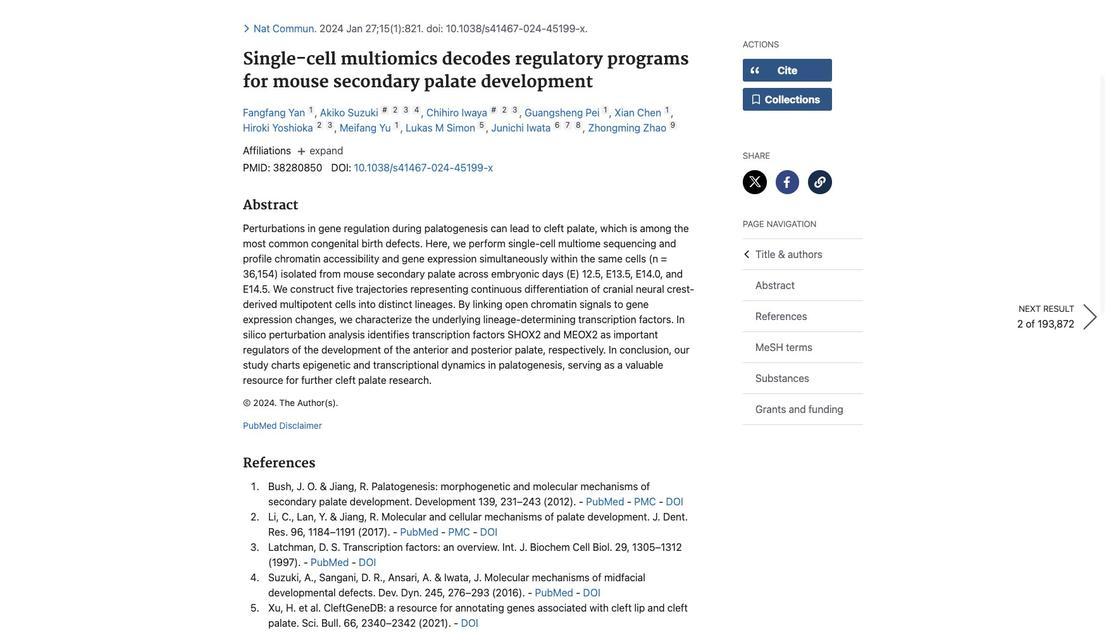 Task type: locate. For each thing, give the bounding box(es) containing it.
0 horizontal spatial defects.
[[339, 587, 376, 599]]

d. inside 'latchman, d. s. transcription factors: an overview. int. j. biochem cell biol. 29, 1305–1312 (1997).                                                                -'
[[319, 542, 329, 553]]

expression down here,
[[428, 253, 477, 265]]

r. up (2017).
[[370, 511, 379, 523]]

# link
[[381, 105, 389, 114], [490, 105, 498, 114]]

secondary inside single-cell multiomics decodes regulatory programs for mouse secondary palate development
[[333, 72, 420, 93]]

1 horizontal spatial a
[[618, 359, 623, 371]]

1 horizontal spatial pubmed - pmc - doi
[[586, 496, 684, 508]]

0 vertical spatial mouse
[[273, 72, 329, 93]]

1 horizontal spatial gene
[[402, 253, 425, 265]]

& right 'o.'
[[320, 481, 327, 492]]

pubmed link up the biol.
[[586, 496, 627, 508]]

j. inside li, c., lan, y. & jiang, r. molecular and cellular mechanisms of palate development. j. dent. res. 96, 1184–1191 (2017).                                                                -
[[653, 511, 661, 523]]

of down 'perturbation'
[[292, 344, 301, 356]]

- right (2021).
[[454, 618, 459, 629]]

and inside "bush, j. o. & jiang, r. palatogenesis: morphogenetic and molecular mechanisms of secondary palate development. development 139, 231–243 (2012).                                                                -"
[[513, 481, 531, 492]]

doi link
[[666, 496, 684, 508], [480, 527, 498, 538], [359, 557, 376, 568], [583, 587, 601, 599], [461, 618, 479, 629]]

1 vertical spatial cell
[[540, 238, 556, 249]]

1 vertical spatial in
[[488, 359, 496, 371]]

1 vertical spatial we
[[340, 314, 353, 325]]

# link up yu
[[381, 105, 389, 114]]

27;15(1):821.
[[366, 23, 424, 34]]

0 horizontal spatial to
[[532, 223, 541, 234]]

study
[[243, 359, 269, 371]]

1 horizontal spatial pmc
[[635, 496, 657, 508]]

development inside 'perturbations in gene regulation during palatogenesis can lead to cleft palate, which is among the most common congenital birth defects. here, we perform single-cell multiome sequencing and profile chromatin accessibility and gene expression simultaneously within the same cells (n = 36,154) isolated from mouse secondary palate across embryonic days (e) 12.5, e13.5, e14.0, and e14.5. we construct five trajectories representing continuous differentiation of cranial neural crest- derived multipotent cells into distinct lineages. by linking open chromatin signals to gene expression changes, we characterize the underlying lineage-determining transcription factors. in silico perturbation analysis identifies transcription factors shox2 and meox2 as important regulators of the development of the anterior and posterior palate, respectively. in conclusion, our study charts epigenetic and transcriptional dynamics in palatogenesis, serving as a valuable resource for further cleft palate research.'
[[322, 344, 381, 356]]

of down identifies
[[384, 344, 393, 356]]

- inside 'latchman, d. s. transcription factors: an overview. int. j. biochem cell biol. 29, 1305–1312 (1997).                                                                -'
[[304, 557, 308, 568]]

0 horizontal spatial 024-
[[432, 162, 454, 173]]

1 vertical spatial d.
[[362, 572, 371, 584]]

- up sangani,
[[352, 557, 356, 568]]

- right (2017).
[[393, 527, 398, 538]]

d. left s.
[[319, 542, 329, 553]]

1 link right yan
[[307, 105, 315, 114]]

, up 2 3
[[315, 107, 318, 118]]

cell up "within" at the top of the page
[[540, 238, 556, 249]]

0 vertical spatial pubmed - pmc - doi
[[586, 496, 684, 508]]

0 horizontal spatial d.
[[319, 542, 329, 553]]

1 vertical spatial pubmed - doi
[[535, 587, 601, 599]]

0 horizontal spatial resource
[[243, 375, 283, 386]]

0 vertical spatial references
[[756, 311, 808, 322]]

valuable
[[626, 359, 664, 371]]

mechanisms up associated
[[532, 572, 590, 584]]

0 horizontal spatial pubmed - pmc - doi
[[400, 527, 498, 538]]

0 vertical spatial a
[[618, 359, 623, 371]]

defects. up cleftgenedb: at the left
[[339, 587, 376, 599]]

2 link
[[391, 105, 400, 114], [500, 105, 509, 114], [315, 120, 324, 130]]

resource inside 'perturbations in gene regulation during palatogenesis can lead to cleft palate, which is among the most common congenital birth defects. here, we perform single-cell multiome sequencing and profile chromatin accessibility and gene expression simultaneously within the same cells (n = 36,154) isolated from mouse secondary palate across embryonic days (e) 12.5, e13.5, e14.0, and e14.5. we construct five trajectories representing continuous differentiation of cranial neural crest- derived multipotent cells into distinct lineages. by linking open chromatin signals to gene expression changes, we characterize the underlying lineage-determining transcription factors. in silico perturbation analysis identifies transcription factors shox2 and meox2 as important regulators of the development of the anterior and posterior palate, respectively. in conclusion, our study charts epigenetic and transcriptional dynamics in palatogenesis, serving as a valuable resource for further cleft palate research.'
[[243, 375, 283, 386]]

in up common at left
[[308, 223, 316, 234]]

pmc link for molecular
[[635, 496, 659, 508]]

3 link for chihiro iwaya
[[511, 105, 520, 114]]

1 # link from the left
[[381, 105, 389, 114]]

pubmed - doi for suzuki, a., sangani, d. r., ansari, a. & iwata, j. molecular mechanisms of midfacial developmental defects. dev. dyn. 245, 276–293 (2016).                                                                -
[[535, 587, 601, 599]]

0 vertical spatial 45199-
[[546, 23, 580, 34]]

jiang, inside li, c., lan, y. & jiang, r. molecular and cellular mechanisms of palate development. j. dent. res. 96, 1184–1191 (2017).                                                                -
[[340, 511, 367, 523]]

res.
[[268, 527, 288, 538]]

jiang,
[[330, 481, 357, 492], [340, 511, 367, 523]]

1 horizontal spatial cell
[[540, 238, 556, 249]]

doi link up overview.
[[480, 527, 498, 538]]

trajectories
[[356, 284, 408, 295]]

li, c., lan, y. & jiang, r. molecular and cellular mechanisms of palate development. j. dent. res. 96, 1184–1191 (2017).                                                                -
[[268, 511, 688, 538]]

palate up the y.
[[319, 496, 347, 508]]

and right grants on the bottom right
[[789, 404, 806, 415]]

5
[[480, 120, 484, 130]]

cellular
[[449, 511, 482, 523]]

0 horizontal spatial cell
[[306, 49, 336, 70]]

0 vertical spatial gene
[[319, 223, 341, 234]]

a.
[[423, 572, 432, 584]]

0 horizontal spatial a
[[389, 603, 395, 614]]

0 vertical spatial defects.
[[386, 238, 423, 249]]

0 vertical spatial palate,
[[567, 223, 598, 234]]

2 vertical spatial mechanisms
[[532, 572, 590, 584]]

0 horizontal spatial pmc link
[[449, 527, 473, 538]]

r. left palatogenesis: at the bottom
[[360, 481, 369, 492]]

in down posterior
[[488, 359, 496, 371]]

jiang, inside "bush, j. o. & jiang, r. palatogenesis: morphogenetic and molecular mechanisms of secondary palate development. development 139, 231–243 (2012).                                                                -"
[[330, 481, 357, 492]]

iwata
[[527, 122, 551, 133]]

cleft left lip
[[612, 603, 632, 614]]

meifang yu link
[[340, 122, 391, 133]]

2 left 4
[[393, 105, 398, 114]]

1 vertical spatial in
[[609, 344, 617, 356]]

lukas m simon 5 ,
[[406, 120, 492, 133]]

1 horizontal spatial 3 link
[[402, 105, 410, 114]]

e14.5.
[[243, 284, 270, 295]]

mechanisms inside "bush, j. o. & jiang, r. palatogenesis: morphogenetic and molecular mechanisms of secondary palate development. development 139, 231–243 (2012).                                                                -"
[[581, 481, 638, 492]]

doi
[[666, 496, 684, 508], [480, 527, 498, 538], [359, 557, 376, 568], [583, 587, 601, 599], [461, 618, 479, 629]]

5 link
[[478, 120, 486, 130]]

lukas
[[406, 122, 433, 133]]

024-
[[524, 23, 546, 34], [432, 162, 454, 173]]

pubmed - pmc - doi up dent.
[[586, 496, 684, 508]]

and up crest-
[[666, 268, 683, 280]]

and right lip
[[648, 603, 665, 614]]

2 for 2
[[502, 105, 507, 114]]

in right the factors.
[[677, 314, 685, 325]]

0 vertical spatial cell
[[306, 49, 336, 70]]

and
[[660, 238, 677, 249], [382, 253, 399, 265], [666, 268, 683, 280], [544, 329, 561, 341], [452, 344, 469, 356], [354, 359, 371, 371], [789, 404, 806, 415], [513, 481, 531, 492], [429, 511, 447, 523], [648, 603, 665, 614]]

cleft right lip
[[668, 603, 688, 614]]

palate inside li, c., lan, y. & jiang, r. molecular and cellular mechanisms of palate development. j. dent. res. 96, 1184–1191 (2017).                                                                -
[[557, 511, 585, 523]]

palate inside single-cell multiomics decodes regulatory programs for mouse secondary palate development
[[424, 72, 477, 93]]

molecular
[[533, 481, 578, 492]]

we down palatogenesis
[[453, 238, 466, 249]]

139,
[[479, 496, 498, 508]]

mechanisms right molecular
[[581, 481, 638, 492]]

& inside "bush, j. o. & jiang, r. palatogenesis: morphogenetic and molecular mechanisms of secondary palate development. development 139, 231–243 (2012).                                                                -"
[[320, 481, 327, 492]]

# inside chihiro iwaya #
[[492, 105, 496, 114]]

1 horizontal spatial development
[[481, 72, 594, 93]]

conclusion,
[[620, 344, 672, 356]]

j. left 'o.'
[[297, 481, 305, 492]]

&
[[779, 249, 786, 260], [320, 481, 327, 492], [330, 511, 337, 523], [435, 572, 442, 584]]

ansari,
[[388, 572, 420, 584]]

2 horizontal spatial 3 link
[[511, 105, 520, 114]]

0 horizontal spatial mouse
[[273, 72, 329, 93]]

dyn.
[[401, 587, 422, 599]]

& inside 'suzuki, a., sangani, d. r., ansari, a. & iwata, j. molecular mechanisms of midfacial developmental defects. dev. dyn. 245, 276–293 (2016).                                                                -'
[[435, 572, 442, 584]]

and up dynamics at the left
[[452, 344, 469, 356]]

0 vertical spatial d.
[[319, 542, 329, 553]]

1 horizontal spatial #
[[492, 105, 496, 114]]

36,154)
[[243, 268, 278, 280]]

1 vertical spatial r.
[[370, 511, 379, 523]]

, inside fangfang yan 1 ,
[[315, 107, 318, 118]]

regulators
[[243, 344, 290, 356]]

fangfang yan 1 ,
[[243, 105, 320, 118]]

the
[[279, 397, 295, 408]]

bush, j. o. & jiang, r. palatogenesis: morphogenetic and molecular mechanisms of secondary palate development. development 139, 231–243 (2012).                                                                -
[[268, 481, 650, 508]]

a left valuable
[[618, 359, 623, 371]]

chromatin down differentiation
[[531, 299, 577, 310]]

2 for 2 3 4
[[393, 105, 398, 114]]

abstract
[[243, 197, 299, 214], [756, 280, 795, 291]]

pubmed link up associated
[[535, 587, 576, 599]]

024- up regulatory
[[524, 23, 546, 34]]

chromatin up isolated at top
[[275, 253, 321, 265]]

dev.
[[379, 587, 399, 599]]

to down cranial
[[614, 299, 624, 310]]

pubmed - doi for latchman, d. s. transcription factors: an overview. int. j. biochem cell biol. 29, 1305–1312 (1997).                                                                -
[[311, 557, 376, 568]]

0 horizontal spatial we
[[340, 314, 353, 325]]

xu, h. et al. cleftgenedb: a resource for annotating genes associated with cleft lip and cleft palate. sci. bull. 66, 2340–2342 (2021).                                                                -
[[268, 603, 688, 629]]

pubmed link for 245,
[[535, 587, 576, 599]]

0 horizontal spatial cells
[[335, 299, 356, 310]]

xu,
[[268, 603, 284, 614]]

1 vertical spatial to
[[614, 299, 624, 310]]

0 horizontal spatial pmc
[[449, 527, 471, 538]]

xian
[[615, 107, 635, 118]]

0 horizontal spatial for
[[243, 72, 268, 93]]

development. down palatogenesis: at the bottom
[[350, 496, 413, 508]]

birth
[[362, 238, 383, 249]]

0 vertical spatial we
[[453, 238, 466, 249]]

1 horizontal spatial to
[[614, 299, 624, 310]]

0 horizontal spatial transcription
[[412, 329, 470, 341]]

pmc link for cellular
[[449, 527, 473, 538]]

1 vertical spatial a
[[389, 603, 395, 614]]

3 left the 4 link
[[404, 105, 409, 114]]

determining
[[521, 314, 576, 325]]

0 vertical spatial to
[[532, 223, 541, 234]]

pubmed - doi
[[311, 557, 376, 568], [535, 587, 601, 599]]

(2021).
[[419, 618, 451, 629]]

2 link left 4
[[391, 105, 400, 114]]

pubmed down s.
[[311, 557, 349, 568]]

pubmed - pmc - doi for cellular
[[400, 527, 498, 538]]

charts
[[271, 359, 300, 371]]

references up bush,
[[243, 456, 316, 472]]

- inside li, c., lan, y. & jiang, r. molecular and cellular mechanisms of palate development. j. dent. res. 96, 1184–1191 (2017).                                                                -
[[393, 527, 398, 538]]

epigenetic
[[303, 359, 351, 371]]

transcription down "signals"
[[579, 314, 637, 325]]

a up 2340–2342
[[389, 603, 395, 614]]

0 horizontal spatial references
[[243, 456, 316, 472]]

2 horizontal spatial for
[[440, 603, 453, 614]]

pmc up 1305–1312
[[635, 496, 657, 508]]

s.
[[331, 542, 340, 553]]

cell inside single-cell multiomics decodes regulatory programs for mouse secondary palate development
[[306, 49, 336, 70]]

authors
[[788, 249, 823, 260]]

1 horizontal spatial pubmed - doi
[[535, 587, 601, 599]]

(2017).
[[358, 527, 391, 538]]

, up 9
[[671, 107, 674, 118]]

references up the mesh terms
[[756, 311, 808, 322]]

for down single-
[[243, 72, 268, 93]]

3 link left the 4 link
[[402, 105, 410, 114]]

j. up 276–293
[[474, 572, 482, 584]]

among
[[640, 223, 672, 234]]

1 horizontal spatial chromatin
[[531, 299, 577, 310]]

,
[[315, 107, 318, 118], [421, 107, 427, 118], [520, 107, 525, 118], [609, 107, 612, 118], [671, 107, 674, 118], [334, 122, 340, 133], [401, 122, 406, 133], [486, 122, 489, 133], [583, 122, 588, 133]]

nat commun button
[[243, 23, 314, 34]]

1 horizontal spatial # link
[[490, 105, 498, 114]]

genes
[[507, 603, 535, 614]]

2 link up junichi
[[500, 105, 509, 114]]

hiroki yoshioka
[[243, 122, 313, 133]]

akiko suzuki link
[[320, 107, 378, 118]]

multiome
[[559, 238, 601, 249]]

embryonic
[[491, 268, 540, 280]]

1 horizontal spatial r.
[[370, 511, 379, 523]]

of inside li, c., lan, y. & jiang, r. molecular and cellular mechanisms of palate development. j. dent. res. 96, 1184–1191 (2017).                                                                -
[[545, 511, 554, 523]]

j.
[[297, 481, 305, 492], [653, 511, 661, 523], [520, 542, 528, 553], [474, 572, 482, 584]]

3 link
[[402, 105, 410, 114], [511, 105, 520, 114], [326, 120, 334, 130]]

j. inside 'latchman, d. s. transcription factors: an overview. int. j. biochem cell biol. 29, 1305–1312 (1997).                                                                -'
[[520, 542, 528, 553]]

0 vertical spatial pubmed - doi
[[311, 557, 376, 568]]

0 vertical spatial in
[[308, 223, 316, 234]]

as right serving
[[605, 359, 615, 371]]

1 vertical spatial development.
[[588, 511, 650, 523]]

lead
[[510, 223, 530, 234]]

0 vertical spatial development.
[[350, 496, 413, 508]]

in
[[308, 223, 316, 234], [488, 359, 496, 371]]

into
[[359, 299, 376, 310]]

we up the analysis on the bottom of the page
[[340, 314, 353, 325]]

2 # from the left
[[492, 105, 496, 114]]

8 link
[[574, 120, 583, 130]]

pubmed link for (2012).
[[586, 496, 627, 508]]

r. inside "bush, j. o. & jiang, r. palatogenesis: morphogenetic and molecular mechanisms of secondary palate development. development 139, 231–243 (2012).                                                                -"
[[360, 481, 369, 492]]

1 link for guangsheng pei
[[602, 105, 609, 114]]

we
[[453, 238, 466, 249], [340, 314, 353, 325]]

2 vertical spatial for
[[440, 603, 453, 614]]

0 vertical spatial chromatin
[[275, 253, 321, 265]]

0 vertical spatial abstract
[[243, 197, 299, 214]]

pubmed link up factors:
[[400, 527, 441, 538]]

1 vertical spatial references
[[243, 456, 316, 472]]

r.,
[[374, 572, 386, 584]]

1 link right yu
[[393, 120, 401, 130]]

development down the analysis on the bottom of the page
[[322, 344, 381, 356]]

pubmed - pmc - doi up an
[[400, 527, 498, 538]]

development down regulatory
[[481, 72, 594, 93]]

1 vertical spatial cells
[[335, 299, 356, 310]]

multiomics
[[341, 49, 438, 70]]

1 vertical spatial resource
[[397, 603, 438, 614]]

1 horizontal spatial development.
[[588, 511, 650, 523]]

a inside 'perturbations in gene regulation during palatogenesis can lead to cleft palate, which is among the most common congenital birth defects. here, we perform single-cell multiome sequencing and profile chromatin accessibility and gene expression simultaneously within the same cells (n = 36,154) isolated from mouse secondary palate across embryonic days (e) 12.5, e13.5, e14.0, and e14.5. we construct five trajectories representing continuous differentiation of cranial neural crest- derived multipotent cells into distinct lineages. by linking open chromatin signals to gene expression changes, we characterize the underlying lineage-determining transcription factors. in silico perturbation analysis identifies transcription factors shox2 and meox2 as important regulators of the development of the anterior and posterior palate, respectively. in conclusion, our study charts epigenetic and transcriptional dynamics in palatogenesis, serving as a valuable resource for further cleft palate research.'
[[618, 359, 623, 371]]

development. inside li, c., lan, y. & jiang, r. molecular and cellular mechanisms of palate development. j. dent. res. 96, 1184–1191 (2017).                                                                -
[[588, 511, 650, 523]]

0 horizontal spatial #
[[383, 105, 387, 114]]

mechanisms inside 'suzuki, a., sangani, d. r., ansari, a. & iwata, j. molecular mechanisms of midfacial developmental defects. dev. dyn. 245, 276–293 (2016).                                                                -'
[[532, 572, 590, 584]]

mechanisms for cellular
[[485, 511, 542, 523]]

- up genes
[[528, 587, 533, 599]]

mouse up yan
[[273, 72, 329, 93]]

0 vertical spatial resource
[[243, 375, 283, 386]]

to
[[532, 223, 541, 234], [614, 299, 624, 310]]

, inside lukas m simon 5 ,
[[486, 122, 489, 133]]

, left xian
[[609, 107, 612, 118]]

days
[[542, 268, 564, 280]]

- inside xu, h. et al. cleftgenedb: a resource for annotating genes associated with cleft lip and cleft palate. sci. bull. 66, 2340–2342 (2021).                                                                -
[[454, 618, 459, 629]]

mouse
[[273, 72, 329, 93], [344, 268, 374, 280]]

0 vertical spatial 10.1038/s41467-
[[446, 23, 524, 34]]

secondary up trajectories
[[377, 268, 425, 280]]

identifies
[[368, 329, 410, 341]]

# right the iwaya
[[492, 105, 496, 114]]

, right 8
[[583, 122, 588, 133]]

cells down sequencing
[[626, 253, 647, 265]]

1 vertical spatial as
[[605, 359, 615, 371]]

0 vertical spatial secondary
[[333, 72, 420, 93]]

0 vertical spatial for
[[243, 72, 268, 93]]

changes,
[[295, 314, 337, 325]]

pubmed - doi up sangani,
[[311, 557, 376, 568]]

0 horizontal spatial molecular
[[382, 511, 427, 523]]

molecular inside li, c., lan, y. & jiang, r. molecular and cellular mechanisms of palate development. j. dent. res. 96, 1184–1191 (2017).                                                                -
[[382, 511, 427, 523]]

associated
[[538, 603, 587, 614]]

pmc for molecular
[[635, 496, 657, 508]]

mechanisms inside li, c., lan, y. & jiang, r. molecular and cellular mechanisms of palate development. j. dent. res. 96, 1184–1191 (2017).                                                                -
[[485, 511, 542, 523]]

7
[[566, 120, 570, 130]]

& right the y.
[[330, 511, 337, 523]]

0 vertical spatial mechanisms
[[581, 481, 638, 492]]

as
[[601, 329, 611, 341], [605, 359, 615, 371]]

mechanisms
[[581, 481, 638, 492], [485, 511, 542, 523], [532, 572, 590, 584]]

as right meox2
[[601, 329, 611, 341]]

1 vertical spatial for
[[286, 375, 299, 386]]

mouse inside single-cell multiomics decodes regulatory programs for mouse secondary palate development
[[273, 72, 329, 93]]

0 vertical spatial pmc
[[635, 496, 657, 508]]

development. up 29,
[[588, 511, 650, 523]]

, right 4
[[421, 107, 427, 118]]

9 link
[[669, 120, 678, 130]]

- inside "bush, j. o. & jiang, r. palatogenesis: morphogenetic and molecular mechanisms of secondary palate development. development 139, 231–243 (2012).                                                                -"
[[579, 496, 584, 508]]

transcription up anterior
[[412, 329, 470, 341]]

10.1038/s41467- up decodes
[[446, 23, 524, 34]]

1 vertical spatial secondary
[[377, 268, 425, 280]]

for down 245,
[[440, 603, 453, 614]]

1 vertical spatial 10.1038/s41467-
[[354, 162, 432, 173]]

here,
[[426, 238, 451, 249]]

(2012).
[[544, 496, 577, 508]]

1 link right pei on the right top of page
[[602, 105, 609, 114]]

single-
[[509, 238, 540, 249]]

1 horizontal spatial 3
[[404, 105, 409, 114]]

cranial
[[603, 284, 634, 295]]

crest-
[[667, 284, 695, 295]]

1 horizontal spatial pmc link
[[635, 496, 659, 508]]

3 down akiko
[[328, 120, 333, 130]]

for inside xu, h. et al. cleftgenedb: a resource for annotating genes associated with cleft lip and cleft palate. sci. bull. 66, 2340–2342 (2021).                                                                -
[[440, 603, 453, 614]]

palate, up multiome
[[567, 223, 598, 234]]

further
[[301, 375, 333, 386]]

0 vertical spatial jiang,
[[330, 481, 357, 492]]

& right a.
[[435, 572, 442, 584]]

grants and funding link
[[743, 394, 864, 425]]

transcription
[[343, 542, 403, 553]]

10.1038/s41467- down yu
[[354, 162, 432, 173]]

guangsheng pei 1 , xian chen 1 ,
[[525, 105, 677, 118]]

0 vertical spatial 024-
[[524, 23, 546, 34]]

pmc link up 1305–1312
[[635, 496, 659, 508]]

1 vertical spatial jiang,
[[340, 511, 367, 523]]

2 vertical spatial secondary
[[268, 496, 317, 508]]

1 horizontal spatial defects.
[[386, 238, 423, 249]]

for
[[243, 72, 268, 93], [286, 375, 299, 386], [440, 603, 453, 614]]

& right title
[[779, 249, 786, 260]]

3 for 2 3 4
[[404, 105, 409, 114]]

fangfang
[[243, 107, 286, 118]]

0 horizontal spatial development
[[322, 344, 381, 356]]

1 right yan
[[309, 105, 313, 114]]

1 horizontal spatial mouse
[[344, 268, 374, 280]]

0 vertical spatial molecular
[[382, 511, 427, 523]]

cell inside 'perturbations in gene regulation during palatogenesis can lead to cleft palate, which is among the most common congenital birth defects. here, we perform single-cell multiome sequencing and profile chromatin accessibility and gene expression simultaneously within the same cells (n = 36,154) isolated from mouse secondary palate across embryonic days (e) 12.5, e13.5, e14.0, and e14.5. we construct five trajectories representing continuous differentiation of cranial neural crest- derived multipotent cells into distinct lineages. by linking open chromatin signals to gene expression changes, we characterize the underlying lineage-determining transcription factors. in silico perturbation analysis identifies transcription factors shox2 and meox2 as important regulators of the development of the anterior and posterior palate, respectively. in conclusion, our study charts epigenetic and transcriptional dynamics in palatogenesis, serving as a valuable resource for further cleft palate research.'
[[540, 238, 556, 249]]

mesh terms
[[756, 342, 813, 353]]

and up the =
[[660, 238, 677, 249]]

zhao
[[643, 122, 667, 133]]

2 down akiko
[[317, 120, 322, 130]]

nat commun . 2024 jan 27;15(1):821. doi: 10.1038/s41467-024-45199-x.
[[254, 23, 588, 34]]

1 vertical spatial defects.
[[339, 587, 376, 599]]

1 vertical spatial 45199-
[[454, 162, 488, 173]]

regulation
[[344, 223, 390, 234]]



Task type: vqa. For each thing, say whether or not it's contained in the screenshot.
top cell
yes



Task type: describe. For each thing, give the bounding box(es) containing it.
1 horizontal spatial 10.1038/s41467-
[[446, 23, 524, 34]]

of inside 'suzuki, a., sangani, d. r., ansari, a. & iwata, j. molecular mechanisms of midfacial developmental defects. dev. dyn. 245, 276–293 (2016).                                                                -'
[[593, 572, 602, 584]]

cleft down epigenetic
[[335, 375, 356, 386]]

doi down transcription
[[359, 557, 376, 568]]

underlying
[[433, 314, 481, 325]]

bull.
[[322, 618, 341, 629]]

2 inside next result 2 of 193,872
[[1018, 318, 1024, 330]]

within
[[551, 253, 578, 265]]

193,872
[[1038, 318, 1075, 330]]

the down lineages.
[[415, 314, 430, 325]]

e13.5,
[[606, 268, 634, 280]]

, right yu
[[401, 122, 406, 133]]

pei
[[586, 107, 600, 118]]

0 vertical spatial cells
[[626, 253, 647, 265]]

palate inside "bush, j. o. & jiang, r. palatogenesis: morphogenetic and molecular mechanisms of secondary palate development. development 139, 231–243 (2012).                                                                -"
[[319, 496, 347, 508]]

m
[[436, 122, 444, 133]]

perturbations
[[243, 223, 305, 234]]

pubmed up factors:
[[400, 527, 439, 538]]

1 horizontal spatial 2 link
[[391, 105, 400, 114]]

- up overview.
[[473, 527, 478, 538]]

title & authors link
[[743, 239, 864, 269]]

1 up 9 'link'
[[666, 105, 669, 114]]

pubmed link for 1184–1191
[[400, 527, 441, 538]]

1 vertical spatial palate,
[[515, 344, 546, 356]]

pmc for cellular
[[449, 527, 471, 538]]

decodes
[[442, 49, 511, 70]]

serving
[[568, 359, 602, 371]]

1 vertical spatial chromatin
[[531, 299, 577, 310]]

doi link up with
[[583, 587, 601, 599]]

1 link for fangfang yan
[[307, 105, 315, 114]]

common
[[269, 238, 309, 249]]

cite
[[778, 65, 798, 76]]

next
[[1019, 303, 1041, 314]]

and down birth
[[382, 253, 399, 265]]

lineages.
[[415, 299, 456, 310]]

development inside single-cell multiomics decodes regulatory programs for mouse secondary palate development
[[481, 72, 594, 93]]

development. inside "bush, j. o. & jiang, r. palatogenesis: morphogenetic and molecular mechanisms of secondary palate development. development 139, 231–243 (2012).                                                                -"
[[350, 496, 413, 508]]

hiroki yoshioka link
[[243, 122, 313, 133]]

regulatory
[[515, 49, 603, 70]]

cleft up multiome
[[544, 223, 564, 234]]

0 horizontal spatial in
[[609, 344, 617, 356]]

2024.
[[253, 397, 277, 408]]

title & authors
[[756, 249, 823, 260]]

2 horizontal spatial gene
[[626, 299, 649, 310]]

o.
[[307, 481, 317, 492]]

2024
[[320, 23, 344, 34]]

©
[[243, 397, 251, 408]]

defects. inside 'suzuki, a., sangani, d. r., ansari, a. & iwata, j. molecular mechanisms of midfacial developmental defects. dev. dyn. 245, 276–293 (2016).                                                                -'
[[339, 587, 376, 599]]

actions
[[743, 38, 780, 49]]

mesh terms link
[[743, 332, 864, 362]]

1 right pei on the right top of page
[[604, 105, 608, 114]]

expand button
[[294, 143, 350, 158]]

- up an
[[441, 527, 446, 538]]

simultaneously
[[480, 253, 548, 265]]

during
[[393, 223, 422, 234]]

mesh
[[756, 342, 784, 353]]

suzuki, a., sangani, d. r., ansari, a. & iwata, j. molecular mechanisms of midfacial developmental defects. dev. dyn. 245, 276–293 (2016).                                                                -
[[268, 572, 646, 599]]

1 horizontal spatial 45199-
[[546, 23, 580, 34]]

and down the analysis on the bottom of the page
[[354, 359, 371, 371]]

12.5,
[[582, 268, 604, 280]]

doi: 10.1038/s41467-024-45199-x
[[331, 162, 493, 173]]

1 vertical spatial abstract
[[756, 280, 795, 291]]

- up dent.
[[659, 496, 664, 508]]

d. inside 'suzuki, a., sangani, d. r., ansari, a. & iwata, j. molecular mechanisms of midfacial developmental defects. dev. dyn. 245, 276–293 (2016).                                                                -'
[[362, 572, 371, 584]]

pubmed link down s.
[[311, 557, 352, 568]]

r. inside li, c., lan, y. & jiang, r. molecular and cellular mechanisms of palate development. j. dent. res. 96, 1184–1191 (2017).                                                                -
[[370, 511, 379, 523]]

pubmed right (2012).
[[586, 496, 625, 508]]

1 horizontal spatial we
[[453, 238, 466, 249]]

doi up dent.
[[666, 496, 684, 508]]

mechanisms for molecular
[[581, 481, 638, 492]]

3 link for akiko suzuki
[[402, 105, 410, 114]]

palate down transcriptional
[[359, 375, 387, 386]]

lip
[[635, 603, 645, 614]]

doi link down transcription
[[359, 557, 376, 568]]

molecular inside 'suzuki, a., sangani, d. r., ansari, a. & iwata, j. molecular mechanisms of midfacial developmental defects. dev. dyn. 245, 276–293 (2016).                                                                -'
[[485, 572, 530, 584]]

1 vertical spatial transcription
[[412, 329, 470, 341]]

development
[[415, 496, 476, 508]]

et
[[299, 603, 308, 614]]

1 right yu
[[395, 120, 399, 130]]

defects. inside 'perturbations in gene regulation during palatogenesis can lead to cleft palate, which is among the most common congenital birth defects. here, we perform single-cell multiome sequencing and profile chromatin accessibility and gene expression simultaneously within the same cells (n = 36,154) isolated from mouse secondary palate across embryonic days (e) 12.5, e13.5, e14.0, and e14.5. we construct five trajectories representing continuous differentiation of cranial neural crest- derived multipotent cells into distinct lineages. by linking open chromatin signals to gene expression changes, we characterize the underlying lineage-determining transcription factors. in silico perturbation analysis identifies transcription factors shox2 and meox2 as important regulators of the development of the anterior and posterior palate, respectively. in conclusion, our study charts epigenetic and transcriptional dynamics in palatogenesis, serving as a valuable resource for further cleft palate research.'
[[386, 238, 423, 249]]

is
[[630, 223, 638, 234]]

factors
[[473, 329, 505, 341]]

silico
[[243, 329, 266, 341]]

fangfang yan link
[[243, 107, 305, 118]]

the up transcriptional
[[396, 344, 411, 356]]

single-
[[243, 49, 306, 70]]

0 horizontal spatial 3 link
[[326, 120, 334, 130]]

h.
[[286, 603, 296, 614]]

of up "signals"
[[591, 284, 601, 295]]

- inside 'suzuki, a., sangani, d. r., ansari, a. & iwata, j. molecular mechanisms of midfacial developmental defects. dev. dyn. 245, 276–293 (2016).                                                                -'
[[528, 587, 533, 599]]

distinct
[[379, 299, 413, 310]]

and inside li, c., lan, y. & jiang, r. molecular and cellular mechanisms of palate development. j. dent. res. 96, 1184–1191 (2017).                                                                -
[[429, 511, 447, 523]]

mouse inside 'perturbations in gene regulation during palatogenesis can lead to cleft palate, which is among the most common congenital birth defects. here, we perform single-cell multiome sequencing and profile chromatin accessibility and gene expression simultaneously within the same cells (n = 36,154) isolated from mouse secondary palate across embryonic days (e) 12.5, e13.5, e14.0, and e14.5. we construct five trajectories representing continuous differentiation of cranial neural crest- derived multipotent cells into distinct lineages. by linking open chromatin signals to gene expression changes, we characterize the underlying lineage-determining transcription factors. in silico perturbation analysis identifies transcription factors shox2 and meox2 as important regulators of the development of the anterior and posterior palate, respectively. in conclusion, our study charts epigenetic and transcriptional dynamics in palatogenesis, serving as a valuable resource for further cleft palate research.'
[[344, 268, 374, 280]]

continuous
[[471, 284, 522, 295]]

iwaya
[[462, 107, 488, 118]]

overview.
[[457, 542, 500, 553]]

0 vertical spatial in
[[677, 314, 685, 325]]

five
[[337, 284, 354, 295]]

1 vertical spatial gene
[[402, 253, 425, 265]]

1 horizontal spatial references
[[756, 311, 808, 322]]

pubmed - pmc - doi for molecular
[[586, 496, 684, 508]]

29,
[[615, 542, 630, 553]]

2 3 4
[[393, 105, 419, 114]]

the right among
[[674, 223, 689, 234]]

0 horizontal spatial chromatin
[[275, 253, 321, 265]]

sequencing
[[604, 238, 657, 249]]

transcriptional
[[373, 359, 439, 371]]

0 horizontal spatial 2 link
[[315, 120, 324, 130]]

grants
[[756, 404, 787, 415]]

most
[[243, 238, 266, 249]]

guangsheng pei link
[[525, 107, 600, 118]]

can
[[491, 223, 508, 234]]

terms
[[786, 342, 813, 353]]

single-cell multiomics decodes regulatory programs for mouse secondary palate development
[[243, 49, 689, 93]]

1 horizontal spatial palate,
[[567, 223, 598, 234]]

yan
[[289, 107, 305, 118]]

shox2
[[508, 329, 541, 341]]

doi up overview.
[[480, 527, 498, 538]]

doi link down annotating
[[461, 618, 479, 629]]

navigation
[[767, 217, 817, 229]]

resource inside xu, h. et al. cleftgenedb: a resource for annotating genes associated with cleft lip and cleft palate. sci. bull. 66, 2340–2342 (2021).                                                                -
[[397, 603, 438, 614]]

1 # from the left
[[383, 105, 387, 114]]

6 link
[[553, 120, 562, 130]]

- up associated
[[576, 587, 581, 599]]

pubmed up associated
[[535, 587, 574, 599]]

for inside 'perturbations in gene regulation during palatogenesis can lead to cleft palate, which is among the most common congenital birth defects. here, we perform single-cell multiome sequencing and profile chromatin accessibility and gene expression simultaneously within the same cells (n = 36,154) isolated from mouse secondary palate across embryonic days (e) 12.5, e13.5, e14.0, and e14.5. we construct five trajectories representing continuous differentiation of cranial neural crest- derived multipotent cells into distinct lineages. by linking open chromatin signals to gene expression changes, we characterize the underlying lineage-determining transcription factors. in silico perturbation analysis identifies transcription factors shox2 and meox2 as important regulators of the development of the anterior and posterior palate, respectively. in conclusion, our study charts epigenetic and transcriptional dynamics in palatogenesis, serving as a valuable resource for further cleft palate research.'
[[286, 375, 299, 386]]

annotating
[[455, 603, 504, 614]]

, up 'junichi iwata'
[[520, 107, 525, 118]]

3 for 2 3
[[328, 120, 333, 130]]

multipotent
[[280, 299, 333, 310]]

1 vertical spatial 024-
[[432, 162, 454, 173]]

cell
[[573, 542, 590, 553]]

38280850
[[273, 162, 322, 173]]

the up the '12.5,'
[[581, 253, 596, 265]]

commun
[[273, 23, 314, 34]]

characterize
[[355, 314, 412, 325]]

pmid: 38280850
[[243, 162, 322, 173]]

- up 29,
[[627, 496, 632, 508]]

2 horizontal spatial 3
[[513, 105, 518, 114]]

245,
[[425, 587, 445, 599]]

profile
[[243, 253, 272, 265]]

secondary inside "bush, j. o. & jiang, r. palatogenesis: morphogenetic and molecular mechanisms of secondary palate development. development 139, 231–243 (2012).                                                                -"
[[268, 496, 317, 508]]

(n
[[649, 253, 659, 265]]

0 horizontal spatial in
[[308, 223, 316, 234]]

by
[[459, 299, 470, 310]]

respectively.
[[549, 344, 606, 356]]

2 horizontal spatial 2 link
[[500, 105, 509, 114]]

1 vertical spatial expression
[[243, 314, 293, 325]]

signals
[[580, 299, 612, 310]]

1 link for xian chen
[[664, 105, 671, 114]]

with
[[590, 603, 609, 614]]

1 inside fangfang yan 1 ,
[[309, 105, 313, 114]]

of inside next result 2 of 193,872
[[1026, 318, 1036, 330]]

simon
[[447, 122, 476, 133]]

1 horizontal spatial expression
[[428, 253, 477, 265]]

and down determining
[[544, 329, 561, 341]]

doi down annotating
[[461, 618, 479, 629]]

doi up with
[[583, 587, 601, 599]]

1 horizontal spatial 024-
[[524, 23, 546, 34]]

palate up representing
[[428, 268, 456, 280]]

references link
[[743, 301, 864, 331]]

© 2024. the author(s).
[[243, 397, 339, 408]]

& inside li, c., lan, y. & jiang, r. molecular and cellular mechanisms of palate development. j. dent. res. 96, 1184–1191 (2017).                                                                -
[[330, 511, 337, 523]]

a inside xu, h. et al. cleftgenedb: a resource for annotating genes associated with cleft lip and cleft palate. sci. bull. 66, 2340–2342 (2021).                                                                -
[[389, 603, 395, 614]]

latchman,
[[268, 542, 317, 553]]

j. inside "bush, j. o. & jiang, r. palatogenesis: morphogenetic and molecular mechanisms of secondary palate development. development 139, 231–243 (2012).                                                                -"
[[297, 481, 305, 492]]

0 horizontal spatial gene
[[319, 223, 341, 234]]

2 for 2 3
[[317, 120, 322, 130]]

0 horizontal spatial 10.1038/s41467-
[[354, 162, 432, 173]]

2 # link from the left
[[490, 105, 498, 114]]

, right 2 3
[[334, 122, 340, 133]]

li,
[[268, 511, 279, 523]]

developmental
[[268, 587, 336, 599]]

secondary inside 'perturbations in gene regulation during palatogenesis can lead to cleft palate, which is among the most common congenital birth defects. here, we perform single-cell multiome sequencing and profile chromatin accessibility and gene expression simultaneously within the same cells (n = 36,154) isolated from mouse secondary palate across embryonic days (e) 12.5, e13.5, e14.0, and e14.5. we construct five trajectories representing continuous differentiation of cranial neural crest- derived multipotent cells into distinct lineages. by linking open chromatin signals to gene expression changes, we characterize the underlying lineage-determining transcription factors. in silico perturbation analysis identifies transcription factors shox2 and meox2 as important regulators of the development of the anterior and posterior palate, respectively. in conclusion, our study charts epigenetic and transcriptional dynamics in palatogenesis, serving as a valuable resource for further cleft palate research.'
[[377, 268, 425, 280]]

perturbations in gene regulation during palatogenesis can lead to cleft palate, which is among the most common congenital birth defects. here, we perform single-cell multiome sequencing and profile chromatin accessibility and gene expression simultaneously within the same cells (n = 36,154) isolated from mouse secondary palate across embryonic days (e) 12.5, e13.5, e14.0, and e14.5. we construct five trajectories representing continuous differentiation of cranial neural crest- derived multipotent cells into distinct lineages. by linking open chromatin signals to gene expression changes, we characterize the underlying lineage-determining transcription factors. in silico perturbation analysis identifies transcription factors shox2 and meox2 as important regulators of the development of the anterior and posterior palate, respectively. in conclusion, our study charts epigenetic and transcriptional dynamics in palatogenesis, serving as a valuable resource for further cleft palate research.
[[243, 223, 695, 386]]

for inside single-cell multiomics decodes regulatory programs for mouse secondary palate development
[[243, 72, 268, 93]]

and inside xu, h. et al. cleftgenedb: a resource for annotating genes associated with cleft lip and cleft palate. sci. bull. 66, 2340–2342 (2021).                                                                -
[[648, 603, 665, 614]]

j. inside 'suzuki, a., sangani, d. r., ansari, a. & iwata, j. molecular mechanisms of midfacial developmental defects. dev. dyn. 245, 276–293 (2016).                                                                -'
[[474, 572, 482, 584]]

affiliations
[[243, 145, 294, 156]]

pubmed down 2024.
[[243, 420, 277, 431]]

8
[[576, 120, 581, 130]]

the down 'perturbation'
[[304, 344, 319, 356]]

0 vertical spatial as
[[601, 329, 611, 341]]

hiroki
[[243, 122, 270, 133]]

jan
[[347, 23, 363, 34]]

we
[[273, 284, 288, 295]]

of inside "bush, j. o. & jiang, r. palatogenesis: morphogenetic and molecular mechanisms of secondary palate development. development 139, 231–243 (2012).                                                                -"
[[641, 481, 650, 492]]

doi link up dent.
[[666, 496, 684, 508]]

0 vertical spatial transcription
[[579, 314, 637, 325]]

meifang
[[340, 122, 377, 133]]

suzuki
[[348, 107, 378, 118]]



